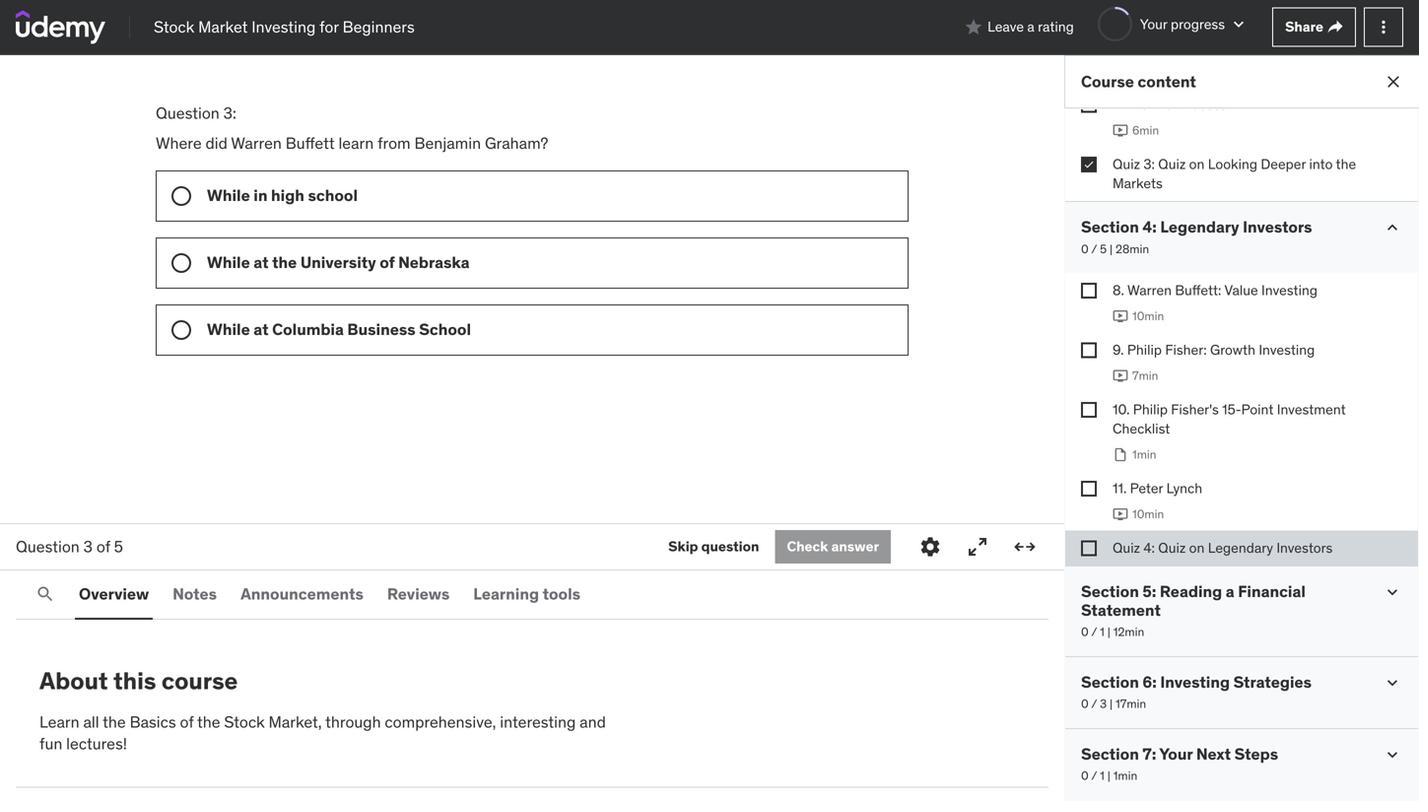 Task type: vqa. For each thing, say whether or not it's contained in the screenshot.


Task type: locate. For each thing, give the bounding box(es) containing it.
3: inside question 3: where did warren buffett learn from benjamin graham?
[[223, 103, 236, 123]]

0 down statement
[[1081, 625, 1089, 640]]

| inside "section 6: investing strategies 0 / 3 | 17min"
[[1110, 697, 1113, 712]]

1 vertical spatial 3
[[1100, 697, 1107, 712]]

1 10min from the top
[[1133, 309, 1164, 324]]

search image
[[35, 584, 55, 604]]

0 horizontal spatial of
[[96, 536, 110, 557]]

3 / from the top
[[1091, 697, 1097, 712]]

leave a rating
[[988, 18, 1074, 36]]

philip up checklist
[[1133, 401, 1168, 418]]

small image
[[964, 17, 984, 37], [1383, 582, 1403, 602]]

5 up overview
[[114, 536, 123, 557]]

of inside learn all the basics of the stock market, through comprehensive, interesting and fun lectures!
[[180, 712, 194, 732]]

0 vertical spatial stock
[[154, 17, 194, 37]]

of left nebraska on the top of the page
[[380, 252, 395, 272]]

question 3: where did warren buffett learn from benjamin graham?
[[156, 103, 552, 153]]

the right into
[[1336, 155, 1356, 173]]

columbia
[[272, 319, 344, 339]]

2 horizontal spatial of
[[380, 252, 395, 272]]

your
[[1140, 15, 1168, 33], [1159, 744, 1193, 764]]

the left university
[[272, 252, 297, 272]]

0 vertical spatial 4:
[[1143, 217, 1157, 237]]

point
[[1242, 401, 1274, 418]]

small image inside the your progress dropdown button
[[1229, 14, 1249, 34]]

2 vertical spatial while
[[207, 319, 250, 339]]

learn all the basics of the stock market, through comprehensive, interesting and fun lectures!
[[39, 712, 606, 754]]

on inside quiz 3: quiz on looking deeper into the markets
[[1189, 155, 1205, 173]]

progress
[[1171, 15, 1225, 33]]

rating
[[1038, 18, 1074, 36]]

1 on from the top
[[1189, 155, 1205, 173]]

on for legendary
[[1189, 539, 1205, 557]]

start philip fisher's 15-point investment checklist image
[[1113, 447, 1129, 463]]

course content
[[1081, 71, 1196, 92]]

/ left 17min
[[1091, 697, 1097, 712]]

while left in
[[207, 185, 250, 205]]

question
[[156, 103, 220, 123], [16, 536, 80, 557]]

2 at from the top
[[254, 319, 269, 339]]

about this course
[[39, 666, 238, 696]]

1 at from the top
[[254, 252, 269, 272]]

1 vertical spatial 1
[[1100, 769, 1105, 784]]

0 vertical spatial your
[[1140, 15, 1168, 33]]

/ down "section 7: your next steps" dropdown button
[[1091, 769, 1097, 784]]

10min for warren
[[1133, 309, 1164, 324]]

0 horizontal spatial a
[[1027, 18, 1035, 36]]

2 0 from the top
[[1081, 625, 1089, 640]]

0 vertical spatial 1
[[1100, 625, 1105, 640]]

comprehensive,
[[385, 712, 496, 732]]

quiz 3: quiz on looking deeper into the markets
[[1113, 155, 1356, 192]]

xsmall image right share
[[1328, 19, 1343, 35]]

xsmall image left the '10.'
[[1081, 402, 1097, 418]]

xsmall image
[[1081, 157, 1097, 172], [1081, 342, 1097, 358], [1081, 481, 1097, 497]]

philip up 7min
[[1127, 341, 1162, 359]]

1min down "section 7: your next steps" dropdown button
[[1114, 769, 1138, 784]]

and
[[580, 712, 606, 732]]

a inside section 5: reading a financial statement 0 / 1 | 12min
[[1226, 581, 1235, 602]]

section
[[1081, 217, 1139, 237], [1081, 581, 1139, 602], [1081, 672, 1139, 692], [1081, 744, 1139, 764]]

xsmall image for 8.
[[1081, 342, 1097, 358]]

10min down peter
[[1133, 507, 1164, 522]]

0 inside "section 4: legendary investors 0 / 5 | 28min"
[[1081, 241, 1089, 257]]

| left the 12min
[[1108, 625, 1111, 640]]

section 7: your next steps 0 / 1 | 1min
[[1081, 744, 1278, 784]]

1 / from the top
[[1091, 241, 1097, 257]]

section up 28min
[[1081, 217, 1139, 237]]

10min for peter
[[1133, 507, 1164, 522]]

5
[[1100, 241, 1107, 257], [114, 536, 123, 557]]

1 while from the top
[[207, 185, 250, 205]]

5:
[[1143, 581, 1157, 602]]

1 vertical spatial investors
[[1277, 539, 1333, 557]]

on left looking
[[1189, 155, 1205, 173]]

sidebar element
[[1065, 0, 1419, 801]]

skip
[[668, 538, 698, 556]]

of for basics
[[180, 712, 194, 732]]

stock inside stock market investing for beginners link
[[154, 17, 194, 37]]

section for section 7: your next steps
[[1081, 744, 1139, 764]]

of up overview
[[96, 536, 110, 557]]

1min right start philip fisher's 15-point investment checklist image
[[1133, 447, 1157, 462]]

market
[[198, 17, 248, 37]]

3: inside quiz 3: quiz on looking deeper into the markets
[[1144, 155, 1155, 173]]

1 vertical spatial on
[[1189, 539, 1205, 557]]

3 section from the top
[[1081, 672, 1139, 692]]

1 down "section 7: your next steps" dropdown button
[[1100, 769, 1105, 784]]

philip inside 10. philip fisher's 15-point investment checklist
[[1133, 401, 1168, 418]]

your inside section 7: your next steps 0 / 1 | 1min
[[1159, 744, 1193, 764]]

3 while from the top
[[207, 319, 250, 339]]

2 10min from the top
[[1133, 507, 1164, 522]]

did
[[205, 133, 228, 153]]

strategies
[[1234, 672, 1312, 692]]

| left 28min
[[1110, 241, 1113, 257]]

investors down deeper
[[1243, 217, 1312, 237]]

while in high school
[[207, 185, 358, 205]]

legendary up buffett:
[[1160, 217, 1240, 237]]

section for section 6: investing strategies
[[1081, 672, 1139, 692]]

0 vertical spatial question
[[156, 103, 220, 123]]

benjamin
[[414, 133, 481, 153]]

4: up 5: on the bottom right of the page
[[1144, 539, 1155, 557]]

0 vertical spatial warren
[[231, 133, 282, 153]]

at down in
[[254, 252, 269, 272]]

xsmall image
[[1328, 19, 1343, 35], [1081, 97, 1097, 113], [1081, 283, 1097, 299], [1081, 402, 1097, 418], [1081, 540, 1097, 556]]

section inside "section 4: legendary investors 0 / 5 | 28min"
[[1081, 217, 1139, 237]]

3
[[83, 536, 93, 557], [1100, 697, 1107, 712]]

stock left market,
[[224, 712, 265, 732]]

3 left 17min
[[1100, 697, 1107, 712]]

0 vertical spatial 5
[[1100, 241, 1107, 257]]

0 left 28min
[[1081, 241, 1089, 257]]

/ inside "section 4: legendary investors 0 / 5 | 28min"
[[1091, 241, 1097, 257]]

question for question 3 of 5
[[16, 536, 80, 557]]

while
[[207, 185, 250, 205], [207, 252, 250, 272], [207, 319, 250, 339]]

on
[[1189, 155, 1205, 173], [1189, 539, 1205, 557]]

1 vertical spatial stock
[[224, 712, 265, 732]]

0 horizontal spatial warren
[[231, 133, 282, 153]]

notes button
[[169, 571, 221, 618]]

course
[[161, 666, 238, 696]]

all
[[83, 712, 99, 732]]

0 vertical spatial investors
[[1243, 217, 1312, 237]]

small image for section 4: legendary investors
[[1383, 218, 1403, 238]]

/ down statement
[[1091, 625, 1097, 640]]

1 1 from the top
[[1100, 625, 1105, 640]]

your progress
[[1140, 15, 1225, 33]]

9.
[[1113, 341, 1124, 359]]

1 vertical spatial warren
[[1128, 281, 1172, 299]]

small image inside leave a rating button
[[964, 17, 984, 37]]

the
[[1336, 155, 1356, 173], [272, 252, 297, 272], [103, 712, 126, 732], [197, 712, 220, 732]]

1 vertical spatial question
[[16, 536, 80, 557]]

0 vertical spatial at
[[254, 252, 269, 272]]

question 3 of 5
[[16, 536, 123, 557]]

2 xsmall image from the top
[[1081, 342, 1097, 358]]

0 vertical spatial on
[[1189, 155, 1205, 173]]

/
[[1091, 241, 1097, 257], [1091, 625, 1097, 640], [1091, 697, 1097, 712], [1091, 769, 1097, 784]]

your right "7:"
[[1159, 744, 1193, 764]]

your inside dropdown button
[[1140, 15, 1168, 33]]

0 vertical spatial 10min
[[1133, 309, 1164, 324]]

xsmall image for 10. philip fisher's 15-point investment checklist
[[1081, 402, 1097, 418]]

for
[[319, 17, 339, 37]]

1min
[[1133, 447, 1157, 462], [1114, 769, 1138, 784]]

0 horizontal spatial small image
[[964, 17, 984, 37]]

deeper
[[1261, 155, 1306, 173]]

3 xsmall image from the top
[[1081, 481, 1097, 497]]

/ left 28min
[[1091, 241, 1097, 257]]

3: up did
[[223, 103, 236, 123]]

0 vertical spatial philip
[[1127, 341, 1162, 359]]

4 0 from the top
[[1081, 769, 1089, 784]]

0 vertical spatial legendary
[[1160, 217, 1240, 237]]

fullscreen image
[[966, 535, 990, 559]]

0 down "section 7: your next steps" dropdown button
[[1081, 769, 1089, 784]]

1 horizontal spatial a
[[1226, 581, 1235, 602]]

while down while in high school
[[207, 252, 250, 272]]

2 vertical spatial of
[[180, 712, 194, 732]]

| inside section 7: your next steps 0 / 1 | 1min
[[1108, 769, 1111, 784]]

leave
[[988, 18, 1024, 36]]

/ inside section 7: your next steps 0 / 1 | 1min
[[1091, 769, 1097, 784]]

your left progress
[[1140, 15, 1168, 33]]

| left 17min
[[1110, 697, 1113, 712]]

at for the
[[254, 252, 269, 272]]

0 horizontal spatial question
[[16, 536, 80, 557]]

2 1 from the top
[[1100, 769, 1105, 784]]

skip question button
[[668, 530, 759, 564]]

beginners
[[343, 17, 415, 37]]

warren right did
[[231, 133, 282, 153]]

10min
[[1133, 309, 1164, 324], [1133, 507, 1164, 522]]

15-
[[1222, 401, 1242, 418]]

checklist
[[1113, 420, 1170, 438]]

1 vertical spatial xsmall image
[[1081, 342, 1097, 358]]

2 section from the top
[[1081, 581, 1139, 602]]

leave a rating button
[[964, 3, 1074, 51]]

1 horizontal spatial 3:
[[1144, 155, 1155, 173]]

investing inside "section 6: investing strategies 0 / 3 | 17min"
[[1160, 672, 1230, 692]]

a left rating
[[1027, 18, 1035, 36]]

of inside the where did warren buffett learn from benjamin graham? group
[[380, 252, 395, 272]]

0 vertical spatial 3
[[83, 536, 93, 557]]

1
[[1100, 625, 1105, 640], [1100, 769, 1105, 784]]

1 vertical spatial 4:
[[1144, 539, 1155, 557]]

stock left market
[[154, 17, 194, 37]]

1 vertical spatial while
[[207, 252, 250, 272]]

3 0 from the top
[[1081, 697, 1089, 712]]

1 left the 12min
[[1100, 625, 1105, 640]]

4: inside "section 4: legendary investors 0 / 5 | 28min"
[[1143, 217, 1157, 237]]

while at columbia business school
[[207, 319, 471, 339]]

0 vertical spatial 1min
[[1133, 447, 1157, 462]]

while left "columbia"
[[207, 319, 250, 339]]

investors up financial
[[1277, 539, 1333, 557]]

legendary up financial
[[1208, 539, 1273, 557]]

from
[[378, 133, 411, 153]]

0
[[1081, 241, 1089, 257], [1081, 625, 1089, 640], [1081, 697, 1089, 712], [1081, 769, 1089, 784]]

1 vertical spatial your
[[1159, 744, 1193, 764]]

1 inside section 5: reading a financial statement 0 / 1 | 12min
[[1100, 625, 1105, 640]]

investing right 6:
[[1160, 672, 1230, 692]]

0 vertical spatial a
[[1027, 18, 1035, 36]]

small image
[[1229, 14, 1249, 34], [1383, 218, 1403, 238], [1383, 673, 1403, 693], [1383, 745, 1403, 765]]

1 horizontal spatial of
[[180, 712, 194, 732]]

1 horizontal spatial stock
[[224, 712, 265, 732]]

1 horizontal spatial 3
[[1100, 697, 1107, 712]]

section inside section 5: reading a financial statement 0 / 1 | 12min
[[1081, 581, 1139, 602]]

a right reading
[[1226, 581, 1235, 602]]

settings image
[[919, 535, 942, 559]]

9. philip fisher: growth investing
[[1113, 341, 1315, 359]]

section inside "section 6: investing strategies 0 / 3 | 17min"
[[1081, 672, 1139, 692]]

11.
[[1113, 479, 1127, 497]]

3 up overview
[[83, 536, 93, 557]]

1 horizontal spatial question
[[156, 103, 220, 123]]

question up search icon
[[16, 536, 80, 557]]

0 horizontal spatial 5
[[114, 536, 123, 557]]

4: up 28min
[[1143, 217, 1157, 237]]

1 vertical spatial 5
[[114, 536, 123, 557]]

on for looking
[[1189, 155, 1205, 173]]

1 horizontal spatial 5
[[1100, 241, 1107, 257]]

4 section from the top
[[1081, 744, 1139, 764]]

28min
[[1116, 241, 1149, 257]]

0 vertical spatial of
[[380, 252, 395, 272]]

warren right 8.
[[1128, 281, 1172, 299]]

0 left 17min
[[1081, 697, 1089, 712]]

5 left 28min
[[1100, 241, 1107, 257]]

overview
[[79, 584, 149, 604]]

1 vertical spatial philip
[[1133, 401, 1168, 418]]

1 vertical spatial a
[[1226, 581, 1235, 602]]

question up where
[[156, 103, 220, 123]]

learning tools
[[473, 584, 581, 604]]

0 vertical spatial while
[[207, 185, 250, 205]]

where did warren buffett learn from benjamin graham? group
[[156, 170, 909, 356]]

xsmall image left 7.
[[1081, 97, 1097, 113]]

while for while at the university of nebraska
[[207, 252, 250, 272]]

2 / from the top
[[1091, 625, 1097, 640]]

2 on from the top
[[1189, 539, 1205, 557]]

| down "section 7: your next steps" dropdown button
[[1108, 769, 1111, 784]]

1 horizontal spatial warren
[[1128, 281, 1172, 299]]

1 0 from the top
[[1081, 241, 1089, 257]]

section left 5: on the bottom right of the page
[[1081, 581, 1139, 602]]

1 vertical spatial 3:
[[1144, 155, 1155, 173]]

0 horizontal spatial 3
[[83, 536, 93, 557]]

while for while at columbia business school
[[207, 319, 250, 339]]

1 vertical spatial at
[[254, 319, 269, 339]]

0 horizontal spatial 3:
[[223, 103, 236, 123]]

on up reading
[[1189, 539, 1205, 557]]

10min right play warren buffett: value investing icon
[[1133, 309, 1164, 324]]

investment
[[1277, 401, 1346, 418]]

1 xsmall image from the top
[[1081, 157, 1097, 172]]

1 vertical spatial 10min
[[1133, 507, 1164, 522]]

while at the university of nebraska
[[207, 252, 470, 272]]

4 / from the top
[[1091, 769, 1097, 784]]

0 vertical spatial xsmall image
[[1081, 157, 1097, 172]]

section up 17min
[[1081, 672, 1139, 692]]

small image for section 7: your next steps
[[1383, 745, 1403, 765]]

7.
[[1113, 96, 1122, 113]]

0 inside "section 6: investing strategies 0 / 3 | 17min"
[[1081, 697, 1089, 712]]

1 vertical spatial small image
[[1383, 582, 1403, 602]]

4:
[[1143, 217, 1157, 237], [1144, 539, 1155, 557]]

1 vertical spatial 1min
[[1114, 769, 1138, 784]]

at left "columbia"
[[254, 319, 269, 339]]

4: for quiz
[[1144, 539, 1155, 557]]

section inside section 7: your next steps 0 / 1 | 1min
[[1081, 744, 1139, 764]]

3: up 'markets'
[[1144, 155, 1155, 173]]

0 vertical spatial small image
[[964, 17, 984, 37]]

/ inside "section 6: investing strategies 0 / 3 | 17min"
[[1091, 697, 1097, 712]]

xsmall image for 7.
[[1081, 157, 1097, 172]]

2 vertical spatial xsmall image
[[1081, 481, 1097, 497]]

2 while from the top
[[207, 252, 250, 272]]

fisher's
[[1171, 401, 1219, 418]]

xsmall image for 8. warren buffett: value investing
[[1081, 283, 1097, 299]]

section 6: investing strategies 0 / 3 | 17min
[[1081, 672, 1312, 712]]

section left "7:"
[[1081, 744, 1139, 764]]

1 section from the top
[[1081, 217, 1139, 237]]

0 horizontal spatial stock
[[154, 17, 194, 37]]

question for question 3: where did warren buffett learn from benjamin graham?
[[156, 103, 220, 123]]

xsmall image left 8.
[[1081, 283, 1097, 299]]

of right "basics"
[[180, 712, 194, 732]]

0 vertical spatial 3:
[[223, 103, 236, 123]]

7min
[[1133, 368, 1159, 383]]

3 inside "section 6: investing strategies 0 / 3 | 17min"
[[1100, 697, 1107, 712]]

peter
[[1130, 479, 1163, 497]]

question inside question 3: where did warren buffett learn from benjamin graham?
[[156, 103, 220, 123]]



Task type: describe. For each thing, give the bounding box(es) containing it.
actions image
[[1374, 17, 1394, 37]]

lectures!
[[66, 734, 127, 754]]

school
[[419, 319, 471, 339]]

| inside "section 4: legendary investors 0 / 5 | 28min"
[[1110, 241, 1113, 257]]

reviews button
[[383, 571, 454, 618]]

the
[[1125, 96, 1148, 113]]

investing right growth on the top right
[[1259, 341, 1315, 359]]

statement
[[1081, 600, 1161, 621]]

1 inside section 7: your next steps 0 / 1 | 1min
[[1100, 769, 1105, 784]]

announcements
[[241, 584, 364, 604]]

through
[[325, 712, 381, 732]]

reading
[[1160, 581, 1222, 602]]

the inside group
[[272, 252, 297, 272]]

learning
[[473, 584, 539, 604]]

expanded view image
[[1013, 535, 1037, 559]]

skip question
[[668, 538, 759, 556]]

markets
[[1113, 174, 1163, 192]]

xsmall image for 7. the ipo process
[[1081, 97, 1097, 113]]

the inside quiz 3: quiz on looking deeper into the markets
[[1336, 155, 1356, 173]]

0 inside section 5: reading a financial statement 0 / 1 | 12min
[[1081, 625, 1089, 640]]

7:
[[1143, 744, 1157, 764]]

udemy image
[[16, 10, 105, 44]]

buffett
[[286, 133, 335, 153]]

high
[[271, 185, 304, 205]]

reviews
[[387, 584, 450, 604]]

where
[[156, 133, 202, 153]]

the right all
[[103, 712, 126, 732]]

stock market investing for beginners
[[154, 17, 415, 37]]

learn
[[339, 133, 374, 153]]

3: for question
[[223, 103, 236, 123]]

tools
[[543, 584, 581, 604]]

3: for quiz
[[1144, 155, 1155, 173]]

philip for 10.
[[1133, 401, 1168, 418]]

17min
[[1116, 697, 1146, 712]]

quiz 4: quiz on legendary investors
[[1113, 539, 1333, 557]]

1 vertical spatial of
[[96, 536, 110, 557]]

financial
[[1238, 581, 1306, 602]]

the down course
[[197, 712, 220, 732]]

nebraska
[[398, 252, 470, 272]]

in
[[254, 185, 268, 205]]

play warren buffett: value investing image
[[1113, 309, 1129, 324]]

check answer
[[787, 538, 879, 556]]

market,
[[269, 712, 322, 732]]

section 4: legendary investors 0 / 5 | 28min
[[1081, 217, 1312, 257]]

investing left for
[[252, 17, 316, 37]]

xsmall image inside share button
[[1328, 19, 1343, 35]]

1 vertical spatial legendary
[[1208, 539, 1273, 557]]

your progress button
[[1098, 7, 1249, 41]]

a inside button
[[1027, 18, 1035, 36]]

share button
[[1273, 7, 1356, 47]]

section 6: investing strategies button
[[1081, 672, 1312, 692]]

10.
[[1113, 401, 1130, 418]]

philip for 9.
[[1127, 341, 1162, 359]]

0 inside section 7: your next steps 0 / 1 | 1min
[[1081, 769, 1089, 784]]

this
[[113, 666, 156, 696]]

school
[[308, 185, 358, 205]]

into
[[1309, 155, 1333, 173]]

check answer button
[[775, 530, 891, 564]]

fun
[[39, 734, 62, 754]]

1 horizontal spatial small image
[[1383, 582, 1403, 602]]

section for section 4: legendary investors
[[1081, 217, 1139, 237]]

section for section 5: reading a financial statement
[[1081, 581, 1139, 602]]

stock market investing for beginners link
[[154, 16, 415, 38]]

value
[[1225, 281, 1258, 299]]

while for while in high school
[[207, 185, 250, 205]]

play peter lynch image
[[1113, 506, 1129, 522]]

at for columbia
[[254, 319, 269, 339]]

course
[[1081, 71, 1134, 92]]

close course content sidebar image
[[1384, 72, 1404, 92]]

answer
[[831, 538, 879, 556]]

4: for section
[[1143, 217, 1157, 237]]

investors inside "section 4: legendary investors 0 / 5 | 28min"
[[1243, 217, 1312, 237]]

content
[[1138, 71, 1196, 92]]

buffett:
[[1175, 281, 1222, 299]]

interesting
[[500, 712, 576, 732]]

ipo
[[1152, 96, 1174, 113]]

next
[[1196, 744, 1231, 764]]

1min inside section 7: your next steps 0 / 1 | 1min
[[1114, 769, 1138, 784]]

fisher:
[[1165, 341, 1207, 359]]

play the ipo process image
[[1113, 123, 1129, 138]]

share
[[1285, 18, 1324, 36]]

6min
[[1133, 123, 1159, 138]]

notes
[[173, 584, 217, 604]]

8.
[[1113, 281, 1125, 299]]

section 5: reading a financial statement button
[[1081, 581, 1367, 621]]

5 inside "section 4: legendary investors 0 / 5 | 28min"
[[1100, 241, 1107, 257]]

learn
[[39, 712, 79, 732]]

looking
[[1208, 155, 1258, 173]]

warren inside sidebar element
[[1128, 281, 1172, 299]]

play philip fisher: growth investing image
[[1113, 368, 1129, 384]]

process
[[1178, 96, 1227, 113]]

7. the ipo process
[[1113, 96, 1227, 113]]

check
[[787, 538, 828, 556]]

warren inside question 3: where did warren buffett learn from benjamin graham?
[[231, 133, 282, 153]]

graham?
[[485, 133, 548, 153]]

xsmall image right expanded view image
[[1081, 540, 1097, 556]]

section 7: your next steps button
[[1081, 744, 1278, 764]]

business
[[347, 319, 416, 339]]

small image for section 6: investing strategies
[[1383, 673, 1403, 693]]

question
[[701, 538, 759, 556]]

/ inside section 5: reading a financial statement 0 / 1 | 12min
[[1091, 625, 1097, 640]]

| inside section 5: reading a financial statement 0 / 1 | 12min
[[1108, 625, 1111, 640]]

stock inside learn all the basics of the stock market, through comprehensive, interesting and fun lectures!
[[224, 712, 265, 732]]

10. philip fisher's 15-point investment checklist
[[1113, 401, 1346, 438]]

learning tools button
[[469, 571, 584, 618]]

legendary inside "section 4: legendary investors 0 / 5 | 28min"
[[1160, 217, 1240, 237]]

investing right the value
[[1262, 281, 1318, 299]]

university
[[301, 252, 376, 272]]

growth
[[1210, 341, 1256, 359]]

section 5: reading a financial statement 0 / 1 | 12min
[[1081, 581, 1306, 640]]

overview button
[[75, 571, 153, 618]]

of for university
[[380, 252, 395, 272]]

about
[[39, 666, 108, 696]]

announcements button
[[237, 571, 368, 618]]

lynch
[[1167, 479, 1203, 497]]

8. warren buffett: value investing
[[1113, 281, 1318, 299]]

12min
[[1114, 625, 1145, 640]]



